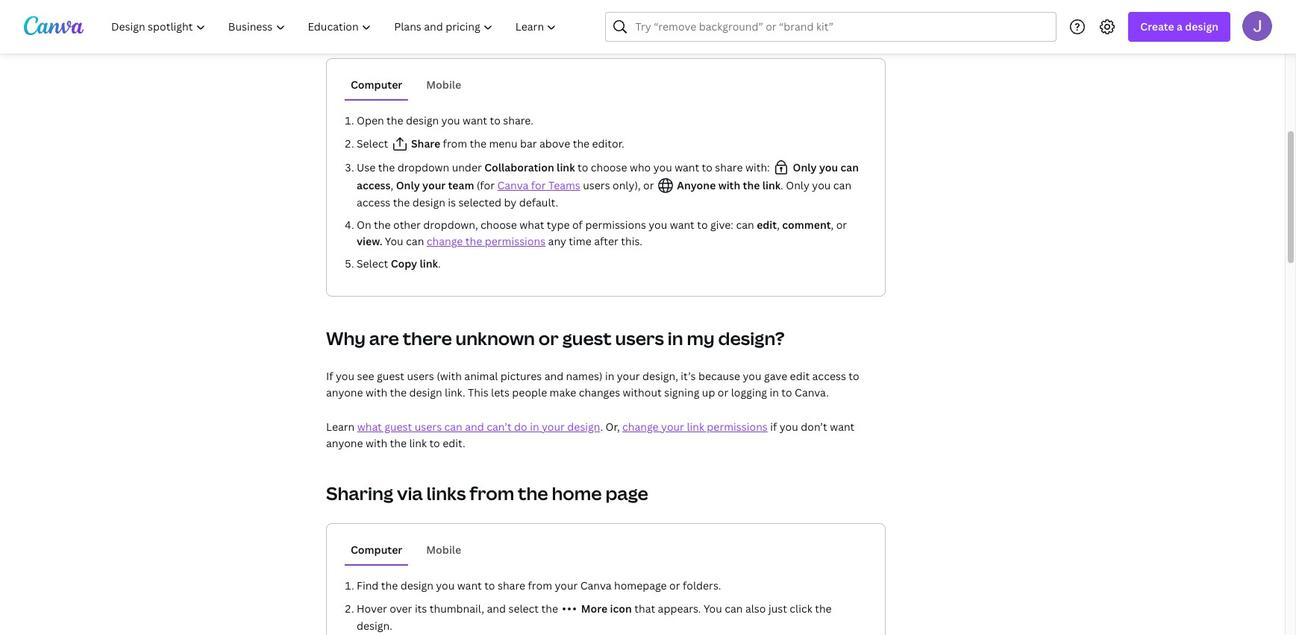 Task type: vqa. For each thing, say whether or not it's contained in the screenshot.
printing
no



Task type: describe. For each thing, give the bounding box(es) containing it.
find
[[357, 579, 379, 593]]

1 vertical spatial permissions
[[485, 234, 546, 249]]

the inside . only you can access the design is selected by default.
[[393, 196, 410, 210]]

or inside on the other dropdown, choose what type of permissions you want to give: can edit , comment , or view. you can change the permissions any time after this.
[[836, 218, 847, 232]]

editor.
[[592, 137, 624, 151]]

you inside on the other dropdown, choose what type of permissions you want to give: can edit , comment , or view. you can change the permissions any time after this.
[[385, 234, 404, 249]]

link up teams
[[557, 160, 575, 175]]

computer button for find
[[345, 537, 408, 565]]

link right copy
[[420, 257, 438, 271]]

page
[[606, 481, 648, 506]]

type
[[547, 218, 570, 232]]

link down with:
[[762, 178, 781, 193]]

signing
[[664, 386, 700, 400]]

in up changes
[[605, 369, 614, 384]]

see
[[357, 369, 374, 384]]

(with
[[437, 369, 462, 384]]

view.
[[357, 234, 382, 249]]

access inside . only you can access the design is selected by default.
[[357, 196, 391, 210]]

this
[[468, 386, 489, 400]]

animal
[[464, 369, 498, 384]]

choose inside on the other dropdown, choose what type of permissions you want to give: can edit , comment , or view. you can change the permissions any time after this.
[[481, 218, 517, 232]]

dropdown,
[[423, 218, 478, 232]]

gave
[[764, 369, 788, 384]]

design inside . only you can access the design is selected by default.
[[412, 196, 445, 210]]

design inside dropdown button
[[1185, 19, 1219, 34]]

unknown
[[456, 326, 535, 351]]

home
[[552, 481, 602, 506]]

comment
[[782, 218, 831, 232]]

create
[[1141, 19, 1175, 34]]

more icon
[[579, 602, 632, 616]]

mobile button for share
[[420, 537, 467, 565]]

if you don't want anyone with the link to edit.
[[326, 420, 855, 451]]

0 vertical spatial with
[[718, 178, 741, 193]]

if
[[770, 420, 777, 434]]

only inside "only you can access"
[[793, 160, 817, 175]]

and inside the 'if you see guest users (with animal pictures and names) in your design, it's because you gave edit access to anyone with the design link. this lets people make changes without signing up or logging in to canva.'
[[545, 369, 564, 384]]

do
[[514, 420, 527, 434]]

you inside . only you can access the design is selected by default.
[[812, 178, 831, 193]]

0 horizontal spatial share
[[498, 579, 525, 593]]

or up 'pictures'
[[539, 326, 559, 351]]

design left or,
[[567, 420, 600, 434]]

computer button for open
[[345, 71, 408, 99]]

people
[[512, 386, 547, 400]]

if
[[326, 369, 333, 384]]

0 horizontal spatial from
[[443, 137, 467, 151]]

Try "remove background" or "brand kit" search field
[[635, 13, 1047, 41]]

1 horizontal spatial from
[[470, 481, 514, 506]]

with inside the 'if you see guest users (with animal pictures and names) in your design, it's because you gave edit access to anyone with the design link. this lets people make changes without signing up or logging in to canva.'
[[366, 386, 387, 400]]

thumbnail,
[[430, 602, 484, 616]]

don't
[[801, 420, 828, 434]]

a
[[1177, 19, 1183, 34]]

anyone with the link
[[675, 178, 781, 193]]

in down gave
[[770, 386, 779, 400]]

jacob simon image
[[1243, 11, 1273, 41]]

hover over its thumbnail, and select the
[[357, 602, 561, 616]]

learn what guest users can and can't do in your design . or, change your link permissions
[[326, 420, 768, 434]]

edit inside the 'if you see guest users (with animal pictures and names) in your design, it's because you gave edit access to anyone with the design link. this lets people make changes without signing up or logging in to canva.'
[[790, 369, 810, 384]]

or inside the 'if you see guest users (with animal pictures and names) in your design, it's because you gave edit access to anyone with the design link. this lets people make changes without signing up or logging in to canva.'
[[718, 386, 729, 400]]

can inside "only you can access"
[[841, 160, 859, 175]]

2 horizontal spatial permissions
[[707, 420, 768, 434]]

the down "dropdown,"
[[466, 234, 482, 249]]

0 horizontal spatial canva
[[497, 178, 529, 193]]

only you can access
[[357, 160, 859, 193]]

hover
[[357, 602, 387, 616]]

find the design you want to share from your canva homepage or folders.
[[357, 579, 721, 593]]

that appears. you can also just click the design.
[[357, 602, 832, 634]]

sharing
[[326, 481, 393, 506]]

why
[[326, 326, 366, 351]]

design,
[[643, 369, 678, 384]]

what guest users can and can't do in your design link
[[357, 420, 600, 434]]

link down up
[[687, 420, 704, 434]]

want inside on the other dropdown, choose what type of permissions you want to give: can edit , comment , or view. you can change the permissions any time after this.
[[670, 218, 695, 232]]

select for select
[[357, 137, 391, 151]]

are
[[369, 326, 399, 351]]

changes
[[579, 386, 620, 400]]

change the permissions link
[[427, 234, 546, 249]]

more
[[581, 602, 608, 616]]

icon
[[610, 602, 632, 616]]

guest inside the 'if you see guest users (with animal pictures and names) in your design, it's because you gave edit access to anyone with the design link. this lets people make changes without signing up or logging in to canva.'
[[377, 369, 405, 384]]

or,
[[606, 420, 620, 434]]

users up the design,
[[615, 326, 664, 351]]

1 horizontal spatial and
[[487, 602, 506, 616]]

mobile for share
[[426, 543, 461, 558]]

in left "my"
[[668, 326, 683, 351]]

want left share.
[[463, 113, 487, 128]]

if you see guest users (with animal pictures and names) in your design, it's because you gave edit access to anyone with the design link. this lets people make changes without signing up or logging in to canva.
[[326, 369, 860, 400]]

without
[[623, 386, 662, 400]]

canva for teams link
[[497, 178, 580, 193]]

anyone inside the 'if you see guest users (with animal pictures and names) in your design, it's because you gave edit access to anyone with the design link. this lets people make changes without signing up or logging in to canva.'
[[326, 386, 363, 400]]

canva.
[[795, 386, 829, 400]]

change inside on the other dropdown, choose what type of permissions you want to give: can edit , comment , or view. you can change the permissions any time after this.
[[427, 234, 463, 249]]

access inside the 'if you see guest users (with animal pictures and names) in your design, it's because you gave edit access to anyone with the design link. this lets people make changes without signing up or logging in to canva.'
[[812, 369, 846, 384]]

other
[[393, 218, 421, 232]]

what inside on the other dropdown, choose what type of permissions you want to give: can edit , comment , or view. you can change the permissions any time after this.
[[520, 218, 544, 232]]

share from the menu bar above the editor.
[[409, 137, 624, 151]]

logging
[[731, 386, 767, 400]]

over
[[390, 602, 412, 616]]

links
[[427, 481, 466, 506]]

edit inside on the other dropdown, choose what type of permissions you want to give: can edit , comment , or view. you can change the permissions any time after this.
[[757, 218, 777, 232]]

. only you can access the design is selected by default.
[[357, 178, 852, 210]]

for
[[531, 178, 546, 193]]

give:
[[710, 218, 734, 232]]

the down with:
[[743, 178, 760, 193]]

0 vertical spatial share
[[715, 160, 743, 175]]

design?
[[718, 326, 785, 351]]

the right the on
[[374, 218, 391, 232]]

with:
[[746, 160, 770, 175]]

mobile for share.
[[426, 78, 461, 92]]

by
[[504, 196, 517, 210]]

menu
[[489, 137, 518, 151]]

want up hover over its thumbnail, and select the
[[457, 579, 482, 593]]

can inside the that appears. you can also just click the design.
[[725, 602, 743, 616]]

default.
[[519, 196, 558, 210]]

1 horizontal spatial ,
[[777, 218, 780, 232]]

time
[[569, 234, 592, 249]]

0 horizontal spatial what
[[357, 420, 382, 434]]

the right above
[[573, 137, 590, 151]]

select copy link .
[[357, 257, 441, 271]]

learn
[[326, 420, 355, 434]]

the right the use
[[378, 160, 395, 175]]

there
[[403, 326, 452, 351]]

with inside if you don't want anyone with the link to edit.
[[366, 437, 387, 451]]

select for select copy link .
[[357, 257, 388, 271]]



Task type: locate. For each thing, give the bounding box(es) containing it.
in right 'do'
[[530, 420, 539, 434]]

what
[[520, 218, 544, 232], [357, 420, 382, 434]]

1 anyone from the top
[[326, 386, 363, 400]]

can inside . only you can access the design is selected by default.
[[834, 178, 852, 193]]

computer up open
[[351, 78, 402, 92]]

2 select from the top
[[357, 257, 388, 271]]

edit
[[757, 218, 777, 232], [790, 369, 810, 384]]

and
[[545, 369, 564, 384], [465, 420, 484, 434], [487, 602, 506, 616]]

the
[[387, 113, 403, 128], [470, 137, 487, 151], [573, 137, 590, 151], [378, 160, 395, 175], [743, 178, 760, 193], [393, 196, 410, 210], [374, 218, 391, 232], [466, 234, 482, 249], [390, 386, 407, 400], [390, 437, 407, 451], [518, 481, 548, 506], [381, 579, 398, 593], [541, 602, 558, 616], [815, 602, 832, 616]]

can't
[[487, 420, 512, 434]]

create a design button
[[1129, 12, 1231, 42]]

want right don't
[[830, 420, 855, 434]]

computer button up find
[[345, 537, 408, 565]]

1 vertical spatial choose
[[481, 218, 517, 232]]

its
[[415, 602, 427, 616]]

users inside the 'if you see guest users (with animal pictures and names) in your design, it's because you gave edit access to anyone with the design link. this lets people make changes without signing up or logging in to canva.'
[[407, 369, 434, 384]]

design up share
[[406, 113, 439, 128]]

, only your team (for canva for teams users only), or
[[391, 178, 657, 193]]

any
[[548, 234, 566, 249]]

select down open
[[357, 137, 391, 151]]

0 vertical spatial select
[[357, 137, 391, 151]]

1 vertical spatial you
[[704, 602, 722, 616]]

1 vertical spatial from
[[470, 481, 514, 506]]

what down default.
[[520, 218, 544, 232]]

open
[[357, 113, 384, 128]]

only),
[[613, 178, 641, 193]]

2 mobile from the top
[[426, 543, 461, 558]]

computer for find
[[351, 543, 402, 558]]

2 horizontal spatial .
[[781, 178, 784, 193]]

under
[[452, 160, 482, 175]]

mobile button down links
[[420, 537, 467, 565]]

access up the on
[[357, 196, 391, 210]]

dropdown
[[398, 160, 449, 175]]

0 vertical spatial .
[[781, 178, 784, 193]]

0 vertical spatial guest
[[563, 326, 612, 351]]

anyone
[[326, 386, 363, 400], [326, 437, 363, 451]]

2 vertical spatial access
[[812, 369, 846, 384]]

edit up canva.
[[790, 369, 810, 384]]

share up select
[[498, 579, 525, 593]]

0 horizontal spatial .
[[438, 257, 441, 271]]

guest up names)
[[563, 326, 612, 351]]

0 vertical spatial edit
[[757, 218, 777, 232]]

1 horizontal spatial you
[[704, 602, 722, 616]]

1 vertical spatial change
[[623, 420, 659, 434]]

choose
[[591, 160, 627, 175], [481, 218, 517, 232]]

edit left comment
[[757, 218, 777, 232]]

my
[[687, 326, 715, 351]]

0 vertical spatial change
[[427, 234, 463, 249]]

pictures
[[501, 369, 542, 384]]

select
[[357, 137, 391, 151], [357, 257, 388, 271]]

2 vertical spatial with
[[366, 437, 387, 451]]

0 vertical spatial access
[[357, 178, 391, 193]]

0 horizontal spatial choose
[[481, 218, 517, 232]]

1 vertical spatial with
[[366, 386, 387, 400]]

1 vertical spatial edit
[[790, 369, 810, 384]]

from up select
[[528, 579, 552, 593]]

access inside "only you can access"
[[357, 178, 391, 193]]

you down other
[[385, 234, 404, 249]]

1 horizontal spatial edit
[[790, 369, 810, 384]]

guest right learn
[[385, 420, 412, 434]]

only for . only you can access the design is selected by default.
[[786, 178, 810, 193]]

2 mobile button from the top
[[420, 537, 467, 565]]

mobile up the open the design you want to share.
[[426, 78, 461, 92]]

0 vertical spatial anyone
[[326, 386, 363, 400]]

1 vertical spatial guest
[[377, 369, 405, 384]]

from
[[443, 137, 467, 151], [470, 481, 514, 506], [528, 579, 552, 593]]

design up its
[[401, 579, 434, 593]]

1 vertical spatial .
[[438, 257, 441, 271]]

(for
[[477, 178, 495, 193]]

canva up more
[[580, 579, 612, 593]]

0 horizontal spatial you
[[385, 234, 404, 249]]

edit.
[[443, 437, 466, 451]]

you inside "only you can access"
[[819, 160, 838, 175]]

the right open
[[387, 113, 403, 128]]

the up other
[[393, 196, 410, 210]]

2 computer button from the top
[[345, 537, 408, 565]]

1 horizontal spatial what
[[520, 218, 544, 232]]

mobile button for share.
[[420, 71, 467, 99]]

selected
[[459, 196, 502, 210]]

the up the via
[[390, 437, 407, 451]]

with down see
[[366, 386, 387, 400]]

access up canva.
[[812, 369, 846, 384]]

0 vertical spatial permissions
[[585, 218, 646, 232]]

design down (with
[[409, 386, 442, 400]]

from down the open the design you want to share.
[[443, 137, 467, 151]]

or right up
[[718, 386, 729, 400]]

2 anyone from the top
[[326, 437, 363, 451]]

or up appears.
[[670, 579, 680, 593]]

1 vertical spatial mobile button
[[420, 537, 467, 565]]

2 horizontal spatial from
[[528, 579, 552, 593]]

choose down editor.
[[591, 160, 627, 175]]

guest
[[563, 326, 612, 351], [377, 369, 405, 384], [385, 420, 412, 434]]

design.
[[357, 619, 392, 634]]

guest right see
[[377, 369, 405, 384]]

0 horizontal spatial permissions
[[485, 234, 546, 249]]

computer
[[351, 78, 402, 92], [351, 543, 402, 558]]

canva up by
[[497, 178, 529, 193]]

the right click
[[815, 602, 832, 616]]

permissions up after
[[585, 218, 646, 232]]

you inside if you don't want anyone with the link to edit.
[[780, 420, 798, 434]]

the right find
[[381, 579, 398, 593]]

1 mobile button from the top
[[420, 71, 467, 99]]

computer for open
[[351, 78, 402, 92]]

anyone
[[677, 178, 716, 193]]

because
[[699, 369, 740, 384]]

with right the anyone
[[718, 178, 741, 193]]

the inside the 'if you see guest users (with animal pictures and names) in your design, it's because you gave edit access to anyone with the design link. this lets people make changes without signing up or logging in to canva.'
[[390, 386, 407, 400]]

also
[[746, 602, 766, 616]]

folders.
[[683, 579, 721, 593]]

select
[[509, 602, 539, 616]]

use the dropdown under collaboration link to choose who you want to share with:
[[357, 160, 773, 175]]

0 vertical spatial computer
[[351, 78, 402, 92]]

top level navigation element
[[102, 12, 570, 42]]

mobile down links
[[426, 543, 461, 558]]

design right a
[[1185, 19, 1219, 34]]

change right or,
[[623, 420, 659, 434]]

1 computer button from the top
[[345, 71, 408, 99]]

2 vertical spatial and
[[487, 602, 506, 616]]

and left select
[[487, 602, 506, 616]]

permissions down logging
[[707, 420, 768, 434]]

2 vertical spatial permissions
[[707, 420, 768, 434]]

1 horizontal spatial choose
[[591, 160, 627, 175]]

1 vertical spatial select
[[357, 257, 388, 271]]

0 vertical spatial you
[[385, 234, 404, 249]]

your down signing
[[661, 420, 684, 434]]

want up the anyone
[[675, 160, 699, 175]]

want inside if you don't want anyone with the link to edit.
[[830, 420, 855, 434]]

0 horizontal spatial and
[[465, 420, 484, 434]]

your down dropdown
[[422, 178, 446, 193]]

your right 'do'
[[542, 420, 565, 434]]

what right learn
[[357, 420, 382, 434]]

1 computer from the top
[[351, 78, 402, 92]]

or right comment
[[836, 218, 847, 232]]

lets
[[491, 386, 510, 400]]

you inside the that appears. you can also just click the design.
[[704, 602, 722, 616]]

mobile button up the open the design you want to share.
[[420, 71, 467, 99]]

1 mobile from the top
[[426, 78, 461, 92]]

only down dropdown
[[396, 178, 420, 193]]

the down are
[[390, 386, 407, 400]]

1 vertical spatial access
[[357, 196, 391, 210]]

2 horizontal spatial and
[[545, 369, 564, 384]]

appears.
[[658, 602, 701, 616]]

1 horizontal spatial change
[[623, 420, 659, 434]]

.
[[781, 178, 784, 193], [438, 257, 441, 271], [600, 420, 603, 434]]

who
[[630, 160, 651, 175]]

share
[[715, 160, 743, 175], [498, 579, 525, 593]]

is
[[448, 196, 456, 210]]

change down "dropdown,"
[[427, 234, 463, 249]]

anyone down learn
[[326, 437, 363, 451]]

create a design
[[1141, 19, 1219, 34]]

on the other dropdown, choose what type of permissions you want to give: can edit , comment , or view. you can change the permissions any time after this.
[[357, 218, 847, 249]]

the inside the that appears. you can also just click the design.
[[815, 602, 832, 616]]

link left edit.
[[409, 437, 427, 451]]

the left home
[[518, 481, 548, 506]]

0 vertical spatial from
[[443, 137, 467, 151]]

this.
[[621, 234, 643, 249]]

access
[[357, 178, 391, 193], [357, 196, 391, 210], [812, 369, 846, 384]]

your up the that appears. you can also just click the design.
[[555, 579, 578, 593]]

. left or,
[[600, 420, 603, 434]]

share
[[411, 137, 440, 151]]

users left only),
[[583, 178, 610, 193]]

1 vertical spatial share
[[498, 579, 525, 593]]

only for , only your team (for canva for teams users only), or
[[396, 178, 420, 193]]

from right links
[[470, 481, 514, 506]]

2 vertical spatial from
[[528, 579, 552, 593]]

1 vertical spatial mobile
[[426, 543, 461, 558]]

. up comment
[[781, 178, 784, 193]]

teams
[[549, 178, 580, 193]]

1 vertical spatial and
[[465, 420, 484, 434]]

with
[[718, 178, 741, 193], [366, 386, 387, 400], [366, 437, 387, 451]]

1 vertical spatial computer
[[351, 543, 402, 558]]

after
[[594, 234, 619, 249]]

,
[[391, 178, 394, 193], [777, 218, 780, 232], [831, 218, 834, 232]]

with up sharing at the bottom left
[[366, 437, 387, 451]]

1 vertical spatial canva
[[580, 579, 612, 593]]

1 vertical spatial anyone
[[326, 437, 363, 451]]

link
[[557, 160, 575, 175], [762, 178, 781, 193], [420, 257, 438, 271], [687, 420, 704, 434], [409, 437, 427, 451]]

sharing via links from the home page
[[326, 481, 648, 506]]

the down find the design you want to share from your canva homepage or folders.
[[541, 602, 558, 616]]

up
[[702, 386, 715, 400]]

1 horizontal spatial permissions
[[585, 218, 646, 232]]

share up anyone with the link
[[715, 160, 743, 175]]

1 select from the top
[[357, 137, 391, 151]]

2 computer from the top
[[351, 543, 402, 558]]

and up make
[[545, 369, 564, 384]]

1 horizontal spatial canva
[[580, 579, 612, 593]]

2 vertical spatial guest
[[385, 420, 412, 434]]

mobile button
[[420, 71, 467, 99], [420, 537, 467, 565]]

design inside the 'if you see guest users (with animal pictures and names) in your design, it's because you gave edit access to anyone with the design link. this lets people make changes without signing up or logging in to canva.'
[[409, 386, 442, 400]]

users
[[583, 178, 610, 193], [615, 326, 664, 351], [407, 369, 434, 384], [415, 420, 442, 434]]

to
[[490, 113, 501, 128], [578, 160, 588, 175], [702, 160, 713, 175], [697, 218, 708, 232], [849, 369, 860, 384], [782, 386, 792, 400], [429, 437, 440, 451], [485, 579, 495, 593]]

0 horizontal spatial change
[[427, 234, 463, 249]]

access down the use
[[357, 178, 391, 193]]

0 horizontal spatial edit
[[757, 218, 777, 232]]

on
[[357, 218, 371, 232]]

0 horizontal spatial ,
[[391, 178, 394, 193]]

to inside on the other dropdown, choose what type of permissions you want to give: can edit , comment , or view. you can change the permissions any time after this.
[[697, 218, 708, 232]]

computer up find
[[351, 543, 402, 558]]

click
[[790, 602, 813, 616]]

open the design you want to share.
[[357, 113, 534, 128]]

only right with:
[[793, 160, 817, 175]]

permissions down by
[[485, 234, 546, 249]]

you
[[385, 234, 404, 249], [704, 602, 722, 616]]

of
[[572, 218, 583, 232]]

your inside the 'if you see guest users (with animal pictures and names) in your design, it's because you gave edit access to anyone with the design link. this lets people make changes without signing up or logging in to canva.'
[[617, 369, 640, 384]]

0 vertical spatial choose
[[591, 160, 627, 175]]

use
[[357, 160, 376, 175]]

2 horizontal spatial ,
[[831, 218, 834, 232]]

you down folders.
[[704, 602, 722, 616]]

homepage
[[614, 579, 667, 593]]

only inside . only you can access the design is selected by default.
[[786, 178, 810, 193]]

users left (with
[[407, 369, 434, 384]]

via
[[397, 481, 423, 506]]

select down view.
[[357, 257, 388, 271]]

choose up 'change the permissions' link
[[481, 218, 517, 232]]

the left the menu
[[470, 137, 487, 151]]

above
[[540, 137, 570, 151]]

1 vertical spatial what
[[357, 420, 382, 434]]

2 vertical spatial .
[[600, 420, 603, 434]]

. inside . only you can access the design is selected by default.
[[781, 178, 784, 193]]

link inside if you don't want anyone with the link to edit.
[[409, 437, 427, 451]]

that
[[635, 602, 655, 616]]

0 vertical spatial and
[[545, 369, 564, 384]]

to inside if you don't want anyone with the link to edit.
[[429, 437, 440, 451]]

you inside on the other dropdown, choose what type of permissions you want to give: can edit , comment , or view. you can change the permissions any time after this.
[[649, 218, 667, 232]]

1 horizontal spatial share
[[715, 160, 743, 175]]

users down (with
[[415, 420, 442, 434]]

design
[[1185, 19, 1219, 34], [406, 113, 439, 128], [412, 196, 445, 210], [409, 386, 442, 400], [567, 420, 600, 434], [401, 579, 434, 593]]

link.
[[445, 386, 465, 400]]

0 vertical spatial computer button
[[345, 71, 408, 99]]

or
[[643, 178, 654, 193], [836, 218, 847, 232], [539, 326, 559, 351], [718, 386, 729, 400], [670, 579, 680, 593]]

collaboration
[[485, 160, 554, 175]]

want left give:
[[670, 218, 695, 232]]

make
[[550, 386, 576, 400]]

design left is
[[412, 196, 445, 210]]

0 vertical spatial canva
[[497, 178, 529, 193]]

change your link permissions link
[[623, 420, 768, 434]]

or down who
[[643, 178, 654, 193]]

only up comment
[[786, 178, 810, 193]]

computer button up open
[[345, 71, 408, 99]]

0 vertical spatial mobile
[[426, 78, 461, 92]]

. right copy
[[438, 257, 441, 271]]

anyone down if
[[326, 386, 363, 400]]

why are there unknown or guest users in my design?
[[326, 326, 785, 351]]

and left can't
[[465, 420, 484, 434]]

team
[[448, 178, 474, 193]]

1 horizontal spatial .
[[600, 420, 603, 434]]

0 vertical spatial what
[[520, 218, 544, 232]]

0 vertical spatial mobile button
[[420, 71, 467, 99]]

your up the without
[[617, 369, 640, 384]]

share.
[[503, 113, 534, 128]]

bar
[[520, 137, 537, 151]]

1 vertical spatial computer button
[[345, 537, 408, 565]]

anyone inside if you don't want anyone with the link to edit.
[[326, 437, 363, 451]]

the inside if you don't want anyone with the link to edit.
[[390, 437, 407, 451]]



